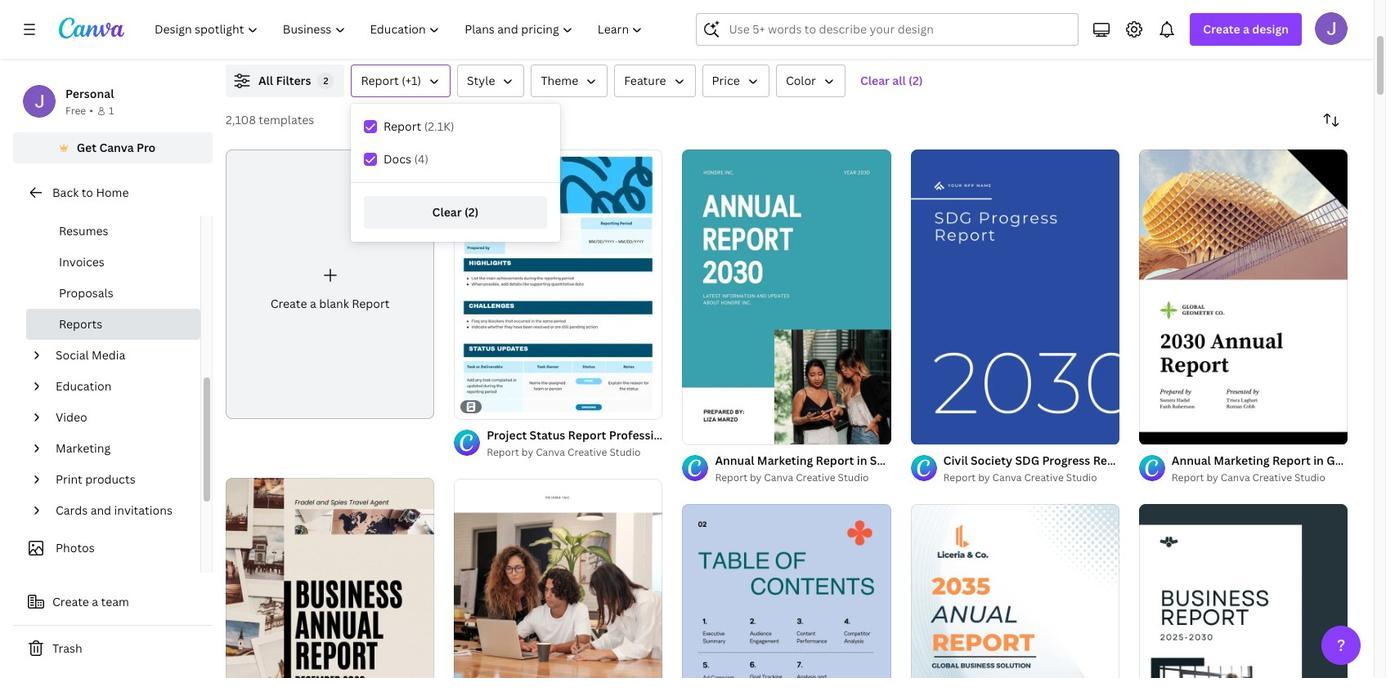 Task type: vqa. For each thing, say whether or not it's contained in the screenshot.
Marketing inside the Annual Marketing Report in Sky Blue White Clean Style Report by Canva Creative Studio
yes



Task type: locate. For each thing, give the bounding box(es) containing it.
clear all (2)
[[861, 73, 923, 88]]

2,108 templates
[[226, 112, 314, 128]]

create for create a blank report
[[270, 296, 307, 312]]

1 1 of 10 link from the left
[[683, 150, 891, 445]]

video link
[[49, 402, 191, 434]]

0 horizontal spatial 10
[[712, 425, 723, 438]]

report (+1)
[[361, 73, 421, 88]]

2 horizontal spatial a
[[1243, 21, 1250, 37]]

1 vertical spatial a
[[310, 296, 316, 312]]

docs (4)
[[384, 151, 429, 167]]

all
[[893, 73, 906, 88]]

0 horizontal spatial (2)
[[465, 205, 479, 220]]

clear inside button
[[432, 205, 462, 220]]

0 horizontal spatial 1 of 10
[[694, 425, 723, 438]]

1 horizontal spatial style
[[990, 453, 1019, 469]]

in left green
[[1314, 453, 1324, 469]]

print products link
[[49, 465, 191, 496]]

style inside the annual marketing report in sky blue white clean style report by canva creative studio
[[990, 453, 1019, 469]]

annual marketing report in green blac link
[[1172, 452, 1387, 470]]

2 horizontal spatial marketing
[[1214, 453, 1270, 469]]

in inside the annual marketing report in sky blue white clean style report by canva creative studio
[[857, 453, 868, 469]]

clear inside "button"
[[861, 73, 890, 88]]

0 horizontal spatial 1 of 10 link
[[683, 150, 891, 445]]

price button
[[702, 65, 770, 97]]

a inside dropdown button
[[1243, 21, 1250, 37]]

create
[[1204, 21, 1241, 37], [270, 296, 307, 312], [52, 595, 89, 610]]

0 horizontal spatial annual
[[715, 453, 755, 469]]

1 horizontal spatial 1 of 10 link
[[1139, 150, 1348, 445]]

create inside dropdown button
[[1204, 21, 1241, 37]]

2 vertical spatial create
[[52, 595, 89, 610]]

1 of 10
[[694, 425, 723, 438], [1151, 425, 1180, 438]]

invitations
[[114, 503, 172, 519]]

0 horizontal spatial of
[[701, 425, 710, 438]]

0 vertical spatial report by canva creative studio
[[487, 446, 641, 460]]

trash link
[[13, 633, 213, 666]]

2 report templates image from the left
[[1102, 0, 1245, 15]]

in inside annual marketing report in green blac report by canva creative studio
[[1314, 453, 1324, 469]]

1 vertical spatial create
[[270, 296, 307, 312]]

0 vertical spatial create
[[1204, 21, 1241, 37]]

a left team
[[92, 595, 98, 610]]

create a blank report link
[[226, 150, 435, 420]]

2 annual from the left
[[1172, 453, 1211, 469]]

create a blank report
[[270, 296, 390, 312]]

1 vertical spatial style
[[990, 453, 1019, 469]]

social
[[56, 348, 89, 363]]

0 vertical spatial (2)
[[909, 73, 923, 88]]

1 horizontal spatial in
[[1314, 453, 1324, 469]]

report inside button
[[361, 73, 399, 88]]

1 horizontal spatial create
[[270, 296, 307, 312]]

clear (2) button
[[364, 196, 547, 229]]

0 vertical spatial a
[[1243, 21, 1250, 37]]

create a blank report element
[[226, 150, 435, 420]]

annual marketing report in sky blue white clean style report by canva creative studio
[[715, 453, 1019, 485]]

2 vertical spatial a
[[92, 595, 98, 610]]

clear
[[861, 73, 890, 88], [432, 205, 462, 220]]

1 vertical spatial (2)
[[465, 205, 479, 220]]

1 horizontal spatial a
[[310, 296, 316, 312]]

0 vertical spatial clear
[[861, 73, 890, 88]]

price
[[712, 73, 740, 88]]

cards and invitations
[[56, 503, 172, 519]]

studio
[[610, 446, 641, 460], [838, 471, 869, 485], [1067, 471, 1098, 485], [1295, 471, 1326, 485]]

a left the "blank"
[[310, 296, 316, 312]]

0 horizontal spatial in
[[857, 453, 868, 469]]

canva inside the annual marketing report in sky blue white clean style report by canva creative studio
[[764, 471, 794, 485]]

report by canva creative studio link for the annual marketing report in green black simple style image
[[1172, 470, 1348, 487]]

report
[[361, 73, 399, 88], [384, 119, 422, 134], [352, 296, 390, 312], [487, 446, 519, 460], [816, 453, 854, 469], [1273, 453, 1311, 469], [715, 471, 748, 485], [944, 471, 976, 485], [1172, 471, 1205, 485]]

clean
[[956, 453, 988, 469]]

annual marketing report in green black simple style image
[[1139, 150, 1348, 445]]

create inside "button"
[[52, 595, 89, 610]]

1
[[109, 104, 114, 118], [694, 425, 699, 438], [1151, 425, 1156, 438]]

style right clean
[[990, 453, 1019, 469]]

marketing
[[56, 441, 111, 456], [757, 453, 813, 469], [1214, 453, 1270, 469]]

1 horizontal spatial 10
[[1169, 425, 1180, 438]]

report by canva creative studio
[[487, 446, 641, 460], [944, 471, 1098, 485]]

2 in from the left
[[1314, 453, 1324, 469]]

color
[[786, 73, 816, 88]]

photos
[[56, 541, 95, 556]]

creative
[[568, 446, 607, 460], [796, 471, 836, 485], [1024, 471, 1064, 485], [1253, 471, 1293, 485]]

and
[[90, 503, 111, 519]]

in for green
[[1314, 453, 1324, 469]]

1 horizontal spatial (2)
[[909, 73, 923, 88]]

teal orange modern annual report image
[[911, 505, 1120, 679]]

create left the design
[[1204, 21, 1241, 37]]

2,108
[[226, 112, 256, 128]]

2 of from the left
[[1158, 425, 1167, 438]]

0 horizontal spatial clear
[[432, 205, 462, 220]]

a for design
[[1243, 21, 1250, 37]]

1 vertical spatial report by canva creative studio
[[944, 471, 1098, 485]]

trash
[[52, 641, 82, 657]]

sky
[[870, 453, 890, 469]]

a for blank
[[310, 296, 316, 312]]

get
[[77, 140, 97, 155]]

1 vertical spatial clear
[[432, 205, 462, 220]]

0 horizontal spatial style
[[467, 73, 495, 88]]

canva inside button
[[99, 140, 134, 155]]

1 of from the left
[[701, 425, 710, 438]]

create for create a design
[[1204, 21, 1241, 37]]

1 of 10 link for annual marketing report in green blac
[[1139, 150, 1348, 445]]

in
[[857, 453, 868, 469], [1314, 453, 1324, 469]]

marketing inside the annual marketing report in sky blue white clean style report by canva creative studio
[[757, 453, 813, 469]]

by
[[522, 446, 534, 460], [750, 471, 762, 485], [979, 471, 990, 485], [1207, 471, 1219, 485]]

style inside 'button'
[[467, 73, 495, 88]]

10
[[712, 425, 723, 438], [1169, 425, 1180, 438]]

create a design button
[[1191, 13, 1302, 46]]

marketing inside annual marketing report in green blac report by canva creative studio
[[1214, 453, 1270, 469]]

team
[[101, 595, 129, 610]]

style right (+1)
[[467, 73, 495, 88]]

jacob simon image
[[1315, 12, 1348, 45]]

1 horizontal spatial report by canva creative studio
[[944, 471, 1098, 485]]

annual for annual marketing report in green blac
[[1172, 453, 1211, 469]]

1 horizontal spatial of
[[1158, 425, 1167, 438]]

report by canva creative studio link for annual marketing report in sky blue white clean style image
[[715, 470, 891, 487]]

None search field
[[697, 13, 1079, 46]]

feature button
[[615, 65, 696, 97]]

1 in from the left
[[857, 453, 868, 469]]

report by canva creative studio link
[[487, 445, 663, 461], [715, 470, 891, 487], [944, 470, 1120, 487], [1172, 470, 1348, 487]]

design
[[1253, 21, 1289, 37]]

of
[[701, 425, 710, 438], [1158, 425, 1167, 438]]

style
[[467, 73, 495, 88], [990, 453, 1019, 469]]

print products
[[56, 472, 135, 488]]

canva
[[99, 140, 134, 155], [536, 446, 565, 460], [764, 471, 794, 485], [993, 471, 1022, 485], [1221, 471, 1250, 485]]

photos link
[[23, 533, 191, 564]]

a inside "button"
[[92, 595, 98, 610]]

in left sky
[[857, 453, 868, 469]]

2 1 of 10 link from the left
[[1139, 150, 1348, 445]]

a left the design
[[1243, 21, 1250, 37]]

report templates image
[[999, 0, 1348, 45], [1102, 0, 1245, 15]]

annual inside the annual marketing report in sky blue white clean style report by canva creative studio
[[715, 453, 755, 469]]

proposals link
[[26, 278, 200, 309]]

(4)
[[414, 151, 429, 167]]

0 horizontal spatial 1
[[109, 104, 114, 118]]

report by canva creative studio link for civil society sdg progress report in blue white simple and minimal style "image"
[[944, 470, 1120, 487]]

clear for clear all (2)
[[861, 73, 890, 88]]

filters
[[276, 73, 311, 88]]

create a team
[[52, 595, 129, 610]]

studio inside annual marketing report in green blac report by canva creative studio
[[1295, 471, 1326, 485]]

0 horizontal spatial a
[[92, 595, 98, 610]]

1 horizontal spatial marketing
[[757, 453, 813, 469]]

annual
[[715, 453, 755, 469], [1172, 453, 1211, 469]]

0 horizontal spatial create
[[52, 595, 89, 610]]

1 horizontal spatial 1 of 10
[[1151, 425, 1180, 438]]

2 horizontal spatial create
[[1204, 21, 1241, 37]]

0 vertical spatial style
[[467, 73, 495, 88]]

green minimalist business report image
[[1139, 505, 1348, 679]]

create left team
[[52, 595, 89, 610]]

1 annual from the left
[[715, 453, 755, 469]]

create a team button
[[13, 587, 213, 619]]

1 horizontal spatial clear
[[861, 73, 890, 88]]

education link
[[49, 371, 191, 402]]

annual inside annual marketing report in green blac report by canva creative studio
[[1172, 453, 1211, 469]]

1 of 10 link for annual marketing report in sky blue white clean style
[[683, 150, 891, 445]]

create left the "blank"
[[270, 296, 307, 312]]

1 report templates image from the left
[[999, 0, 1348, 45]]

1 horizontal spatial annual
[[1172, 453, 1211, 469]]

1 of 10 link
[[683, 150, 891, 445], [1139, 150, 1348, 445]]



Task type: describe. For each thing, give the bounding box(es) containing it.
2 10 from the left
[[1169, 425, 1180, 438]]

all
[[258, 73, 273, 88]]

resumes link
[[26, 216, 200, 247]]

annual for annual marketing report in sky blue white clean style
[[715, 453, 755, 469]]

clear all (2) button
[[852, 65, 931, 97]]

by inside annual marketing report in green blac report by canva creative studio
[[1207, 471, 1219, 485]]

in for sky
[[857, 453, 868, 469]]

(2) inside "button"
[[909, 73, 923, 88]]

back to home
[[52, 185, 129, 200]]

style button
[[457, 65, 525, 97]]

green
[[1327, 453, 1361, 469]]

templates
[[259, 112, 314, 128]]

Search search field
[[729, 14, 1069, 45]]

pro
[[137, 140, 156, 155]]

beige polaroid travel agent business annual report image
[[226, 479, 435, 679]]

all filters
[[258, 73, 311, 88]]

project status report professional doc in dark blue light blue playful abstract style image
[[454, 150, 663, 420]]

get canva pro
[[77, 140, 156, 155]]

blue
[[893, 453, 918, 469]]

home
[[96, 185, 129, 200]]

clear for clear (2)
[[432, 205, 462, 220]]

color button
[[776, 65, 846, 97]]

annual marketing report in green blac report by canva creative studio
[[1172, 453, 1387, 485]]

media
[[92, 348, 125, 363]]

create for create a team
[[52, 595, 89, 610]]

cards and invitations link
[[49, 496, 191, 527]]

back to home link
[[13, 177, 213, 209]]

a for team
[[92, 595, 98, 610]]

create a design
[[1204, 21, 1289, 37]]

(2) inside button
[[465, 205, 479, 220]]

invoices
[[59, 254, 105, 270]]

by inside the annual marketing report in sky blue white clean style report by canva creative studio
[[750, 471, 762, 485]]

report (+1) button
[[351, 65, 451, 97]]

canva inside annual marketing report in green blac report by canva creative studio
[[1221, 471, 1250, 485]]

Sort by button
[[1315, 104, 1348, 137]]

theme button
[[531, 65, 608, 97]]

marketing report in white beige clean style image
[[454, 480, 663, 679]]

white
[[921, 453, 953, 469]]

invoices link
[[26, 247, 200, 278]]

2 horizontal spatial 1
[[1151, 425, 1156, 438]]

cards
[[56, 503, 88, 519]]

personal
[[65, 86, 114, 101]]

theme
[[541, 73, 579, 88]]

proposals
[[59, 285, 113, 301]]

•
[[89, 104, 93, 118]]

2 filter options selected element
[[318, 73, 334, 89]]

blue minimalist table of contents social media report image
[[683, 505, 891, 679]]

0 horizontal spatial report by canva creative studio
[[487, 446, 641, 460]]

blac
[[1363, 453, 1387, 469]]

(2.1k)
[[424, 119, 454, 134]]

studio inside the annual marketing report in sky blue white clean style report by canva creative studio
[[838, 471, 869, 485]]

social media
[[56, 348, 125, 363]]

reports
[[59, 317, 102, 332]]

annual marketing report in sky blue white clean style image
[[683, 150, 891, 445]]

resumes
[[59, 223, 108, 239]]

marketing for annual marketing report in green blac
[[1214, 453, 1270, 469]]

back
[[52, 185, 79, 200]]

2 1 of 10 from the left
[[1151, 425, 1180, 438]]

2
[[323, 74, 328, 87]]

get canva pro button
[[13, 133, 213, 164]]

video
[[56, 410, 87, 425]]

free •
[[65, 104, 93, 118]]

social media link
[[49, 340, 191, 371]]

free
[[65, 104, 86, 118]]

marketing for annual marketing report in sky blue white clean style
[[757, 453, 813, 469]]

1 1 of 10 from the left
[[694, 425, 723, 438]]

print
[[56, 472, 83, 488]]

marketing link
[[49, 434, 191, 465]]

blank
[[319, 296, 349, 312]]

to
[[81, 185, 93, 200]]

clear (2)
[[432, 205, 479, 220]]

0 horizontal spatial marketing
[[56, 441, 111, 456]]

creative inside annual marketing report in green blac report by canva creative studio
[[1253, 471, 1293, 485]]

1 10 from the left
[[712, 425, 723, 438]]

products
[[85, 472, 135, 488]]

report (2.1k)
[[384, 119, 454, 134]]

1 horizontal spatial 1
[[694, 425, 699, 438]]

civil society sdg progress report in blue white simple and minimal style image
[[911, 150, 1120, 445]]

annual marketing report in sky blue white clean style link
[[715, 452, 1019, 470]]

education
[[56, 379, 112, 394]]

(+1)
[[402, 73, 421, 88]]

top level navigation element
[[144, 13, 657, 46]]

creative inside the annual marketing report in sky blue white clean style report by canva creative studio
[[796, 471, 836, 485]]

docs
[[384, 151, 411, 167]]

feature
[[624, 73, 666, 88]]



